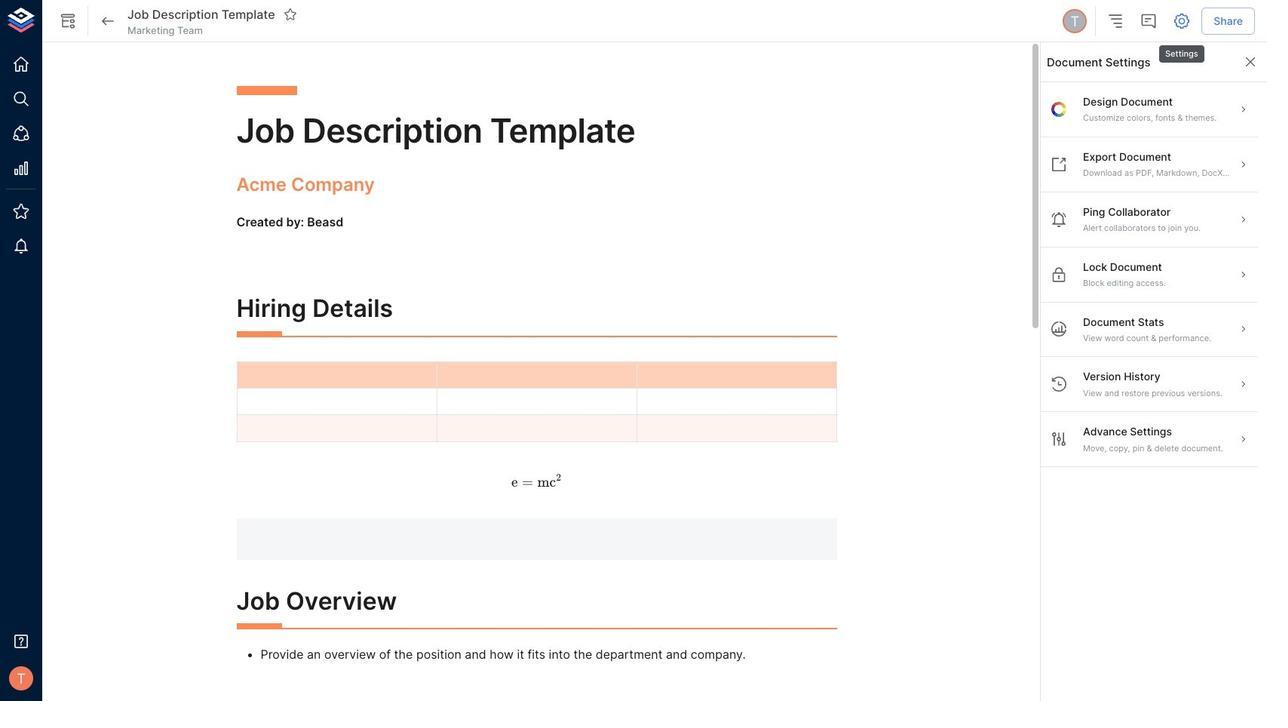 Task type: locate. For each thing, give the bounding box(es) containing it.
table of contents image
[[1107, 12, 1125, 30]]

comments image
[[1140, 12, 1158, 30]]

show wiki image
[[59, 12, 77, 30]]

tooltip
[[1158, 35, 1206, 64]]



Task type: vqa. For each thing, say whether or not it's contained in the screenshot.
the Template within Template Gallery Create faster and get inspired.
no



Task type: describe. For each thing, give the bounding box(es) containing it.
favorite image
[[283, 7, 297, 21]]

go back image
[[99, 12, 117, 30]]

settings image
[[1174, 12, 1192, 30]]



